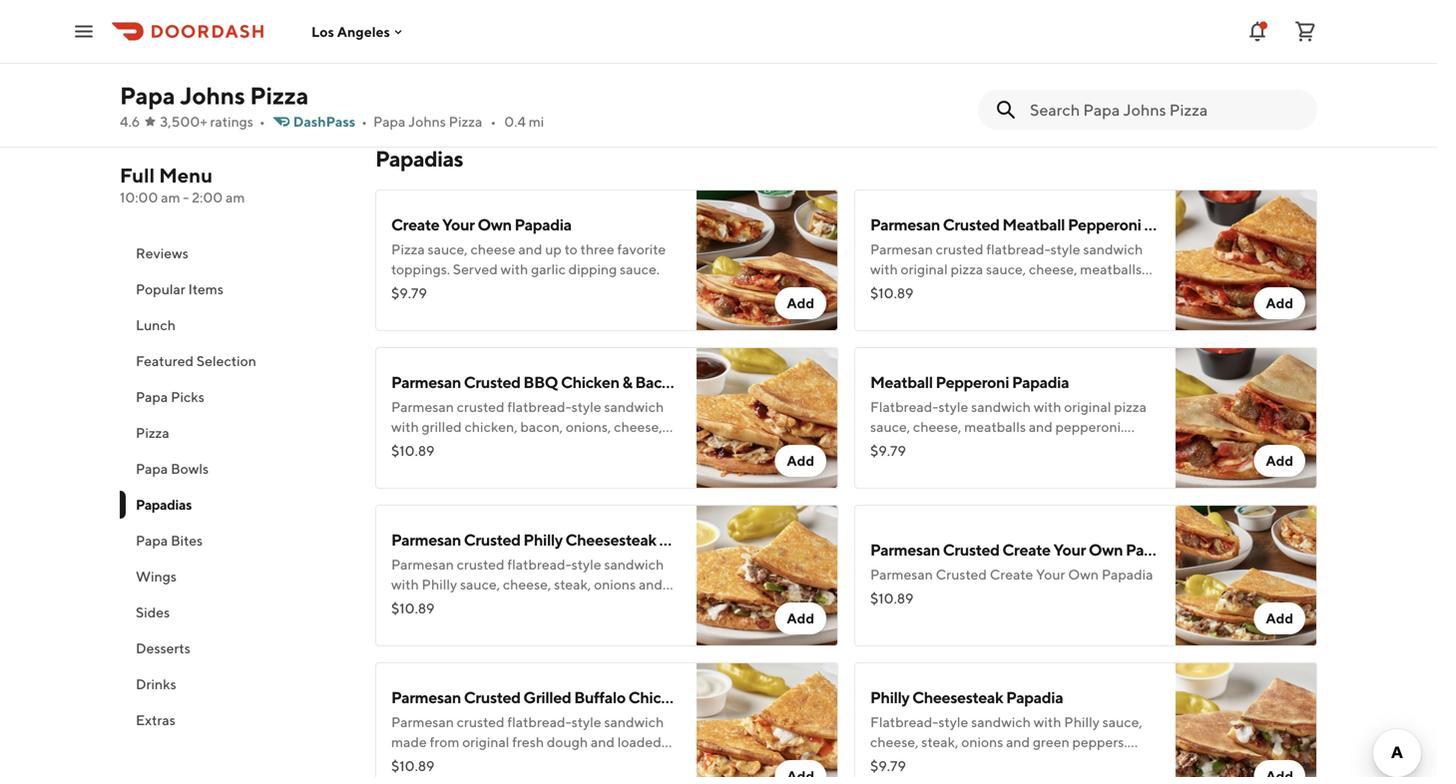 Task type: vqa. For each thing, say whether or not it's contained in the screenshot.


Task type: describe. For each thing, give the bounding box(es) containing it.
wings button
[[120, 559, 351, 595]]

cheesesteak inside parmesan crusted philly cheesesteak papadia parmesan crusted flatbread-style sandwich with philly sauce, cheese, steak, onions and green peppers. served with garlic dipping sauce.
[[565, 530, 656, 549]]

parmesan crusted bbq chicken & bacon papadia image
[[697, 347, 838, 489]]

philly cheesesteak papadia image
[[1176, 663, 1317, 777]]

pizza up dashpass
[[250, 81, 309, 110]]

bites
[[171, 532, 203, 549]]

onions inside parmesan crusted philly cheesesteak papadia parmesan crusted flatbread-style sandwich with philly sauce, cheese, steak, onions and green peppers. served with garlic dipping sauce.
[[594, 576, 636, 593]]

pepperoni. inside 'parmesan crusted meatball pepperoni papadia parmesan crusted flatbread-style sandwich with original pizza sauce, cheese, meatballs and pepperoni. served with original pizza dipping sauce.'
[[897, 281, 966, 297]]

dipping inside meatball pepperoni papadia flatbread-style sandwich with original pizza sauce, cheese, meatballs and pepperoni. served with original pizza dipping sauce.
[[1034, 439, 1082, 455]]

3,500+ ratings •
[[160, 113, 265, 130]]

cheese, inside "philly cheesesteak papadia flatbread-style sandwich with philly sauce, cheese, steak, onions and green peppers. served with garlic dipping sauce."
[[870, 734, 919, 751]]

meatball pepperoni papadia flatbread-style sandwich with original pizza sauce, cheese, meatballs and pepperoni. served with original pizza dipping sauce.
[[870, 373, 1147, 455]]

create your own papadia pizza sauce, cheese and up to three favorite toppings. served with garlic dipping sauce. $9.79
[[391, 215, 666, 301]]

sauce, inside "philly cheesesteak papadia flatbread-style sandwich with philly sauce, cheese, steak, onions and green peppers. served with garlic dipping sauce."
[[1102, 714, 1143, 731]]

0 items, open order cart image
[[1293, 19, 1317, 43]]

papa for papa bowls
[[136, 461, 168, 477]]

3,500+
[[160, 113, 207, 130]]

los angeles
[[311, 23, 390, 40]]

papa bites
[[136, 532, 203, 549]]

drinks
[[136, 676, 176, 693]]

popular items
[[136, 281, 223, 297]]

menu
[[159, 164, 213, 187]]

dipping inside parmesan crusted bbq chicken & bacon papadia parmesan crusted flatbread-style sandwich with grilled chicken, bacon, onions, cheese, and bbq sauce. served with bbq dipping sauce.
[[607, 439, 655, 455]]

sandwich inside parmesan crusted bbq chicken & bacon papadia parmesan crusted flatbread-style sandwich with grilled chicken, bacon, onions, cheese, and bbq sauce. served with bbq dipping sauce.
[[604, 399, 664, 415]]

4.6
[[120, 113, 140, 130]]

mi
[[529, 113, 544, 130]]

sandwich inside parmesan crusted philly cheesesteak papadia parmesan crusted flatbread-style sandwich with philly sauce, cheese, steak, onions and green peppers. served with garlic dipping sauce.
[[604, 556, 664, 573]]

angeles
[[337, 23, 390, 40]]

toppings.
[[391, 261, 450, 277]]

crusted for parmesan crusted create your own papadia
[[943, 540, 1000, 559]]

papa bowls button
[[120, 451, 351, 487]]

three
[[580, 241, 615, 257]]

1 vertical spatial create
[[1002, 540, 1051, 559]]

philly cheesesteak papadia flatbread-style sandwich with philly sauce, cheese, steak, onions and green peppers. served with garlic dipping sauce.
[[870, 688, 1143, 770]]

add for meatball pepperoni papadia
[[1266, 453, 1293, 469]]

featured
[[136, 353, 194, 369]]

papa bowls
[[136, 461, 209, 477]]

johns for papa johns pizza
[[180, 81, 245, 110]]

create inside create your own papadia pizza sauce, cheese and up to three favorite toppings. served with garlic dipping sauce. $9.79
[[391, 215, 439, 234]]

papadia inside "philly cheesesteak papadia flatbread-style sandwich with philly sauce, cheese, steak, onions and green peppers. served with garlic dipping sauce."
[[1006, 688, 1063, 707]]

onions,
[[566, 419, 611, 435]]

&
[[622, 373, 632, 392]]

your inside create your own papadia pizza sauce, cheese and up to three favorite toppings. served with garlic dipping sauce. $9.79
[[442, 215, 475, 234]]

los
[[311, 23, 334, 40]]

sides
[[136, 604, 170, 621]]

desserts
[[136, 640, 190, 657]]

reviews button
[[120, 236, 351, 271]]

papadia inside 'parmesan crusted meatball pepperoni papadia parmesan crusted flatbread-style sandwich with original pizza sauce, cheese, meatballs and pepperoni. served with original pizza dipping sauce.'
[[1144, 215, 1201, 234]]

sauce. inside parmesan crusted philly cheesesteak papadia parmesan crusted flatbread-style sandwich with philly sauce, cheese, steak, onions and green peppers. served with garlic dipping sauce.
[[391, 616, 431, 633]]

$10.89 for parmesan crusted meatball pepperoni papadia
[[870, 285, 914, 301]]

with inside create your own papadia pizza sauce, cheese and up to three favorite toppings. served with garlic dipping sauce. $9.79
[[501, 261, 528, 277]]

served inside meatball pepperoni papadia flatbread-style sandwich with original pizza sauce, cheese, meatballs and pepperoni. served with original pizza dipping sauce.
[[870, 439, 915, 455]]

1 am from the left
[[161, 189, 180, 206]]

$10.89 for parmesan crusted philly cheesesteak papadia
[[391, 600, 435, 617]]

-
[[183, 189, 189, 206]]

served inside parmesan crusted philly cheesesteak papadia parmesan crusted flatbread-style sandwich with philly sauce, cheese, steak, onions and green peppers. served with garlic dipping sauce.
[[489, 596, 533, 613]]

and inside 'parmesan crusted meatball pepperoni papadia parmesan crusted flatbread-style sandwich with original pizza sauce, cheese, meatballs and pepperoni. served with original pizza dipping sauce.'
[[870, 281, 894, 297]]

flatbread- for philly
[[507, 556, 571, 573]]

and inside create your own papadia pizza sauce, cheese and up to three favorite toppings. served with garlic dipping sauce. $9.79
[[518, 241, 542, 257]]

2 vertical spatial own
[[1068, 566, 1099, 583]]

style inside parmesan crusted bbq chicken & bacon papadia parmesan crusted flatbread-style sandwich with grilled chicken, bacon, onions, cheese, and bbq sauce. served with bbq dipping sauce.
[[571, 399, 601, 415]]

2 • from the left
[[361, 113, 367, 130]]

extras button
[[120, 703, 351, 739]]

chicken,
[[465, 419, 518, 435]]

sauce, inside meatball pepperoni papadia flatbread-style sandwich with original pizza sauce, cheese, meatballs and pepperoni. served with original pizza dipping sauce.
[[870, 419, 910, 435]]

parmesan crusted create your own papadia image
[[1176, 505, 1317, 647]]

papa picks
[[136, 389, 204, 405]]

bacon,
[[520, 419, 563, 435]]

meatball inside 'parmesan crusted meatball pepperoni papadia parmesan crusted flatbread-style sandwich with original pizza sauce, cheese, meatballs and pepperoni. served with original pizza dipping sauce.'
[[1002, 215, 1065, 234]]

full
[[120, 164, 155, 187]]

steak, inside "philly cheesesteak papadia flatbread-style sandwich with philly sauce, cheese, steak, onions and green peppers. served with garlic dipping sauce."
[[921, 734, 959, 751]]

meatball inside meatball pepperoni papadia flatbread-style sandwich with original pizza sauce, cheese, meatballs and pepperoni. served with original pizza dipping sauce.
[[870, 373, 933, 392]]

extras
[[136, 712, 175, 729]]

sandwich inside 'parmesan crusted meatball pepperoni papadia parmesan crusted flatbread-style sandwich with original pizza sauce, cheese, meatballs and pepperoni. served with original pizza dipping sauce.'
[[1083, 241, 1143, 257]]

garlic inside create your own papadia pizza sauce, cheese and up to three favorite toppings. served with garlic dipping sauce. $9.79
[[531, 261, 566, 277]]

$10.89 inside parmesan crusted create your own papadia parmesan crusted create your own papadia $10.89
[[870, 590, 914, 607]]

0 vertical spatial papadias
[[375, 146, 463, 172]]

crusted for parmesan crusted philly cheesesteak papadia
[[464, 530, 521, 549]]

papa for papa johns pizza
[[120, 81, 175, 110]]

dipping inside "philly cheesesteak papadia flatbread-style sandwich with philly sauce, cheese, steak, onions and green peppers. served with garlic dipping sauce."
[[986, 754, 1034, 770]]

flatbread- for meatball
[[870, 399, 938, 415]]

add button for parmesan crusted bbq chicken & bacon papadia
[[775, 445, 826, 477]]

steak, inside parmesan crusted philly cheesesteak papadia parmesan crusted flatbread-style sandwich with philly sauce, cheese, steak, onions and green peppers. served with garlic dipping sauce.
[[554, 576, 591, 593]]

popular items button
[[120, 271, 351, 307]]

los angeles button
[[311, 23, 406, 40]]

papa johns pizza
[[120, 81, 309, 110]]

chicken inside parmesan crusted bbq chicken & bacon papadia parmesan crusted flatbread-style sandwich with grilled chicken, bacon, onions, cheese, and bbq sauce. served with bbq dipping sauce.
[[561, 373, 619, 392]]

parmesan crusted bbq chicken & bacon papadia parmesan crusted flatbread-style sandwich with grilled chicken, bacon, onions, cheese, and bbq sauce. served with bbq dipping sauce.
[[391, 373, 740, 475]]

papa bites button
[[120, 523, 351, 559]]

served inside 'parmesan crusted meatball pepperoni papadia parmesan crusted flatbread-style sandwich with original pizza sauce, cheese, meatballs and pepperoni. served with original pizza dipping sauce.'
[[968, 281, 1013, 297]]

papadia inside meatball pepperoni papadia flatbread-style sandwich with original pizza sauce, cheese, meatballs and pepperoni. served with original pizza dipping sauce.
[[1012, 373, 1069, 392]]

parmesan crusted meatball pepperoni papadia parmesan crusted flatbread-style sandwich with original pizza sauce, cheese, meatballs and pepperoni. served with original pizza dipping sauce.
[[870, 215, 1201, 317]]

add for parmesan crusted bbq chicken & bacon papadia
[[787, 453, 814, 469]]

dipping inside parmesan crusted philly cheesesteak papadia parmesan crusted flatbread-style sandwich with philly sauce, cheese, steak, onions and green peppers. served with garlic dipping sauce.
[[604, 596, 653, 613]]

cheese
[[471, 241, 516, 257]]

bowls
[[171, 461, 209, 477]]

parmesan crusted meatball pepperoni papadia image
[[1176, 190, 1317, 331]]

desserts button
[[120, 631, 351, 667]]

garlic inside parmesan crusted philly cheesesteak papadia parmesan crusted flatbread-style sandwich with philly sauce, cheese, steak, onions and green peppers. served with garlic dipping sauce.
[[567, 596, 601, 613]]

style inside parmesan crusted philly cheesesteak papadia parmesan crusted flatbread-style sandwich with philly sauce, cheese, steak, onions and green peppers. served with garlic dipping sauce.
[[571, 556, 601, 573]]

featured selection
[[136, 353, 256, 369]]

0.4
[[504, 113, 526, 130]]

add button for parmesan crusted create your own papadia
[[1254, 603, 1305, 635]]

papadia inside parmesan crusted bbq chicken & bacon papadia parmesan crusted flatbread-style sandwich with grilled chicken, bacon, onions, cheese, and bbq sauce. served with bbq dipping sauce.
[[683, 373, 740, 392]]

crusted for parmesan crusted meatball pepperoni papadia
[[943, 215, 1000, 234]]

grilled
[[422, 419, 462, 435]]

1 vertical spatial own
[[1089, 540, 1123, 559]]

flatbread- for meatball
[[986, 241, 1051, 257]]

papadia inside parmesan crusted philly cheesesteak papadia parmesan crusted flatbread-style sandwich with philly sauce, cheese, steak, onions and green peppers. served with garlic dipping sauce.
[[659, 530, 716, 549]]

add button for meatball pepperoni papadia
[[1254, 445, 1305, 477]]

own inside create your own papadia pizza sauce, cheese and up to three favorite toppings. served with garlic dipping sauce. $9.79
[[478, 215, 512, 234]]

drinks button
[[120, 667, 351, 703]]

grilled
[[523, 688, 571, 707]]

and inside parmesan crusted bbq chicken & bacon papadia parmesan crusted flatbread-style sandwich with grilled chicken, bacon, onions, cheese, and bbq sauce. served with bbq dipping sauce.
[[391, 439, 415, 455]]

sandwich inside "philly cheesesteak papadia flatbread-style sandwich with philly sauce, cheese, steak, onions and green peppers. served with garlic dipping sauce."
[[971, 714, 1031, 731]]

2 am from the left
[[226, 189, 245, 206]]

open menu image
[[72, 19, 96, 43]]



Task type: locate. For each thing, give the bounding box(es) containing it.
pizza button
[[120, 415, 351, 451]]

Item Search search field
[[1030, 99, 1301, 121]]

0 vertical spatial cheesesteak
[[565, 530, 656, 549]]

green inside "philly cheesesteak papadia flatbread-style sandwich with philly sauce, cheese, steak, onions and green peppers. served with garlic dipping sauce."
[[1033, 734, 1070, 751]]

1 horizontal spatial cheesesteak
[[912, 688, 1003, 707]]

crusted inside 'parmesan crusted meatball pepperoni papadia parmesan crusted flatbread-style sandwich with original pizza sauce, cheese, meatballs and pepperoni. served with original pizza dipping sauce.'
[[936, 241, 984, 257]]

add for parmesan crusted philly cheesesteak papadia
[[787, 610, 814, 627]]

1 vertical spatial meatball
[[870, 373, 933, 392]]

1 • from the left
[[259, 113, 265, 130]]

full menu 10:00 am - 2:00 am
[[120, 164, 245, 206]]

1 horizontal spatial pepperoni.
[[1056, 419, 1124, 435]]

pizza down papa picks
[[136, 425, 169, 441]]

0 horizontal spatial pepperoni.
[[897, 281, 966, 297]]

reviews
[[136, 245, 188, 261]]

bacon
[[635, 373, 680, 392]]

cheese, inside parmesan crusted philly cheesesteak papadia parmesan crusted flatbread-style sandwich with philly sauce, cheese, steak, onions and green peppers. served with garlic dipping sauce.
[[503, 576, 551, 593]]

$9.79
[[391, 57, 427, 74], [870, 57, 906, 74], [391, 285, 427, 301], [870, 443, 906, 459], [870, 758, 906, 774]]

am left -
[[161, 189, 180, 206]]

0 horizontal spatial papadias
[[136, 497, 192, 513]]

0 vertical spatial flatbread-
[[870, 399, 938, 415]]

parmesan crusted philly cheesesteak papadia image
[[697, 505, 838, 647]]

garlic
[[531, 261, 566, 277], [567, 596, 601, 613], [948, 754, 983, 770]]

0 horizontal spatial bbq
[[418, 439, 449, 455]]

italian meats trio papa bowl image
[[697, 0, 838, 104]]

2 flatbread- from the top
[[870, 714, 938, 731]]

0 vertical spatial steak,
[[554, 576, 591, 593]]

meatballs
[[1080, 261, 1142, 277], [964, 419, 1026, 435]]

sauce. inside meatball pepperoni papadia flatbread-style sandwich with original pizza sauce, cheese, meatballs and pepperoni. served with original pizza dipping sauce.
[[1085, 439, 1125, 455]]

dipping inside 'parmesan crusted meatball pepperoni papadia parmesan crusted flatbread-style sandwich with original pizza sauce, cheese, meatballs and pepperoni. served with original pizza dipping sauce.'
[[870, 301, 919, 317]]

1 vertical spatial steak,
[[921, 734, 959, 751]]

1 horizontal spatial onions
[[961, 734, 1003, 751]]

1 vertical spatial papadias
[[136, 497, 192, 513]]

1 horizontal spatial green
[[1033, 734, 1070, 751]]

and inside parmesan crusted philly cheesesteak papadia parmesan crusted flatbread-style sandwich with philly sauce, cheese, steak, onions and green peppers. served with garlic dipping sauce.
[[639, 576, 663, 593]]

2 vertical spatial crusted
[[457, 556, 505, 573]]

and inside meatball pepperoni papadia flatbread-style sandwich with original pizza sauce, cheese, meatballs and pepperoni. served with original pizza dipping sauce.
[[1029, 419, 1053, 435]]

papa for papa johns pizza • 0.4 mi
[[373, 113, 406, 130]]

add button for parmesan crusted philly cheesesteak papadia
[[775, 603, 826, 635]]

parmesan crusted philly cheesesteak papadia parmesan crusted flatbread-style sandwich with philly sauce, cheese, steak, onions and green peppers. served with garlic dipping sauce.
[[391, 530, 716, 633]]

0 horizontal spatial meatballs
[[964, 419, 1026, 435]]

0 vertical spatial meatball
[[1002, 215, 1065, 234]]

green inside parmesan crusted philly cheesesteak papadia parmesan crusted flatbread-style sandwich with philly sauce, cheese, steak, onions and green peppers. served with garlic dipping sauce.
[[391, 596, 428, 613]]

0 horizontal spatial meatball
[[870, 373, 933, 392]]

add button for create your own papadia
[[775, 287, 826, 319]]

0 horizontal spatial onions
[[594, 576, 636, 593]]

served inside create your own papadia pizza sauce, cheese and up to three favorite toppings. served with garlic dipping sauce. $9.79
[[453, 261, 498, 277]]

0 vertical spatial green
[[391, 596, 428, 613]]

onions
[[594, 576, 636, 593], [961, 734, 1003, 751]]

papadia
[[514, 215, 572, 234], [1144, 215, 1201, 234], [683, 373, 740, 392], [1012, 373, 1069, 392], [659, 530, 716, 549], [1126, 540, 1183, 559], [1102, 566, 1153, 583], [690, 688, 747, 707], [1006, 688, 1063, 707]]

• left 0.4
[[490, 113, 496, 130]]

1 vertical spatial green
[[1033, 734, 1070, 751]]

1 vertical spatial crusted
[[457, 399, 505, 415]]

1 vertical spatial peppers.
[[1072, 734, 1127, 751]]

pizza inside button
[[136, 425, 169, 441]]

bbq
[[523, 373, 558, 392], [418, 439, 449, 455], [573, 439, 604, 455]]

0 vertical spatial meatballs
[[1080, 261, 1142, 277]]

1 vertical spatial your
[[1053, 540, 1086, 559]]

1 vertical spatial cheesesteak
[[912, 688, 1003, 707]]

flatbread- inside meatball pepperoni papadia flatbread-style sandwich with original pizza sauce, cheese, meatballs and pepperoni. served with original pizza dipping sauce.
[[870, 399, 938, 415]]

0 vertical spatial peppers.
[[431, 596, 486, 613]]

1 horizontal spatial am
[[226, 189, 245, 206]]

served
[[453, 261, 498, 277], [968, 281, 1013, 297], [495, 439, 540, 455], [870, 439, 915, 455], [489, 596, 533, 613], [870, 754, 915, 770]]

sides button
[[120, 595, 351, 631]]

0 vertical spatial your
[[442, 215, 475, 234]]

0 horizontal spatial chicken
[[561, 373, 619, 392]]

1 flatbread- from the top
[[870, 399, 938, 415]]

and inside "philly cheesesteak papadia flatbread-style sandwich with philly sauce, cheese, steak, onions and green peppers. served with garlic dipping sauce."
[[1006, 734, 1030, 751]]

3 • from the left
[[490, 113, 496, 130]]

10:00
[[120, 189, 158, 206]]

cheese, inside parmesan crusted bbq chicken & bacon papadia parmesan crusted flatbread-style sandwich with grilled chicken, bacon, onions, cheese, and bbq sauce. served with bbq dipping sauce.
[[614, 419, 662, 435]]

with
[[501, 261, 528, 277], [870, 261, 898, 277], [1016, 281, 1044, 297], [1034, 399, 1061, 415], [391, 419, 419, 435], [542, 439, 570, 455], [918, 439, 946, 455], [391, 576, 419, 593], [536, 596, 564, 613], [1034, 714, 1061, 731], [918, 754, 946, 770]]

pepperoni inside meatball pepperoni papadia flatbread-style sandwich with original pizza sauce, cheese, meatballs and pepperoni. served with original pizza dipping sauce.
[[936, 373, 1009, 392]]

cheese, inside 'parmesan crusted meatball pepperoni papadia parmesan crusted flatbread-style sandwich with original pizza sauce, cheese, meatballs and pepperoni. served with original pizza dipping sauce.'
[[1029, 261, 1077, 277]]

crusted inside parmesan crusted philly cheesesteak papadia parmesan crusted flatbread-style sandwich with philly sauce, cheese, steak, onions and green peppers. served with garlic dipping sauce.
[[457, 556, 505, 573]]

philly
[[523, 530, 563, 549], [422, 576, 457, 593], [870, 688, 909, 707], [1064, 714, 1100, 731]]

0 vertical spatial onions
[[594, 576, 636, 593]]

$10.89 for parmesan crusted bbq chicken & bacon papadia
[[391, 443, 435, 459]]

1 horizontal spatial steak,
[[921, 734, 959, 751]]

papa right the dashpass •
[[373, 113, 406, 130]]

0 vertical spatial garlic
[[531, 261, 566, 277]]

2 vertical spatial create
[[990, 566, 1033, 583]]

papadia inside create your own papadia pizza sauce, cheese and up to three favorite toppings. served with garlic dipping sauce. $9.79
[[514, 215, 572, 234]]

2 vertical spatial your
[[1036, 566, 1065, 583]]

0 horizontal spatial cheesesteak
[[565, 530, 656, 549]]

1 vertical spatial flatbread-
[[870, 714, 938, 731]]

up
[[545, 241, 562, 257]]

0 horizontal spatial peppers.
[[431, 596, 486, 613]]

johns for papa johns pizza • 0.4 mi
[[408, 113, 446, 130]]

sauce, inside create your own papadia pizza sauce, cheese and up to three favorite toppings. served with garlic dipping sauce. $9.79
[[428, 241, 468, 257]]

2 horizontal spatial bbq
[[573, 439, 604, 455]]

ratings
[[210, 113, 253, 130]]

style inside 'parmesan crusted meatball pepperoni papadia parmesan crusted flatbread-style sandwich with original pizza sauce, cheese, meatballs and pepperoni. served with original pizza dipping sauce.'
[[1051, 241, 1080, 257]]

served inside "philly cheesesteak papadia flatbread-style sandwich with philly sauce, cheese, steak, onions and green peppers. served with garlic dipping sauce."
[[870, 754, 915, 770]]

cheesesteak
[[565, 530, 656, 549], [912, 688, 1003, 707]]

crusted inside parmesan crusted philly cheesesteak papadia parmesan crusted flatbread-style sandwich with philly sauce, cheese, steak, onions and green peppers. served with garlic dipping sauce.
[[464, 530, 521, 549]]

wings
[[136, 568, 177, 585]]

0 vertical spatial own
[[478, 215, 512, 234]]

lunch button
[[120, 307, 351, 343]]

flatbread- for philly
[[870, 714, 938, 731]]

add for create your own papadia
[[787, 295, 814, 311]]

cheese,
[[1029, 261, 1077, 277], [614, 419, 662, 435], [913, 419, 962, 435], [503, 576, 551, 593], [870, 734, 919, 751]]

papa picks button
[[120, 379, 351, 415]]

1 vertical spatial garlic
[[567, 596, 601, 613]]

1 horizontal spatial pepperoni
[[1068, 215, 1141, 234]]

am
[[161, 189, 180, 206], [226, 189, 245, 206]]

flatbread-
[[986, 241, 1051, 257], [507, 399, 571, 415], [507, 556, 571, 573]]

sauce, inside parmesan crusted philly cheesesteak papadia parmesan crusted flatbread-style sandwich with philly sauce, cheese, steak, onions and green peppers. served with garlic dipping sauce.
[[460, 576, 500, 593]]

dashpass
[[293, 113, 355, 130]]

lunch
[[136, 317, 176, 333]]

create your own papadia image
[[697, 190, 838, 331]]

crusted for meatball
[[936, 241, 984, 257]]

picks
[[171, 389, 204, 405]]

papa left picks
[[136, 389, 168, 405]]

sandwich
[[1083, 241, 1143, 257], [604, 399, 664, 415], [971, 399, 1031, 415], [604, 556, 664, 573], [971, 714, 1031, 731]]

add for parmesan crusted meatball pepperoni papadia
[[1266, 295, 1293, 311]]

onions inside "philly cheesesteak papadia flatbread-style sandwich with philly sauce, cheese, steak, onions and green peppers. served with garlic dipping sauce."
[[961, 734, 1003, 751]]

1 horizontal spatial chicken
[[628, 688, 687, 707]]

items
[[188, 281, 223, 297]]

1 vertical spatial pepperoni
[[936, 373, 1009, 392]]

papa
[[120, 81, 175, 110], [373, 113, 406, 130], [136, 389, 168, 405], [136, 461, 168, 477], [136, 532, 168, 549]]

pizza left 0.4
[[449, 113, 482, 130]]

papadias up papa bites
[[136, 497, 192, 513]]

0 vertical spatial flatbread-
[[986, 241, 1051, 257]]

1 horizontal spatial bbq
[[523, 373, 558, 392]]

chicken left &
[[561, 373, 619, 392]]

0 vertical spatial pepperoni
[[1068, 215, 1141, 234]]

sauce. inside "philly cheesesteak papadia flatbread-style sandwich with philly sauce, cheese, steak, onions and green peppers. served with garlic dipping sauce."
[[1037, 754, 1077, 770]]

2 vertical spatial flatbread-
[[507, 556, 571, 573]]

johns up 3,500+ ratings •
[[180, 81, 245, 110]]

$9.79 inside create your own papadia pizza sauce, cheese and up to three favorite toppings. served with garlic dipping sauce. $9.79
[[391, 285, 427, 301]]

style inside "philly cheesesteak papadia flatbread-style sandwich with philly sauce, cheese, steak, onions and green peppers. served with garlic dipping sauce."
[[938, 714, 968, 731]]

green
[[391, 596, 428, 613], [1033, 734, 1070, 751]]

parmesan crusted create your own papadia parmesan crusted create your own papadia $10.89
[[870, 540, 1183, 607]]

crusted inside parmesan crusted bbq chicken & bacon papadia parmesan crusted flatbread-style sandwich with grilled chicken, bacon, onions, cheese, and bbq sauce. served with bbq dipping sauce.
[[464, 373, 521, 392]]

style inside meatball pepperoni papadia flatbread-style sandwich with original pizza sauce, cheese, meatballs and pepperoni. served with original pizza dipping sauce.
[[938, 399, 968, 415]]

0 horizontal spatial steak,
[[554, 576, 591, 593]]

0 horizontal spatial am
[[161, 189, 180, 206]]

0 horizontal spatial johns
[[180, 81, 245, 110]]

1 vertical spatial pepperoni.
[[1056, 419, 1124, 435]]

flatbread- inside parmesan crusted bbq chicken & bacon papadia parmesan crusted flatbread-style sandwich with grilled chicken, bacon, onions, cheese, and bbq sauce. served with bbq dipping sauce.
[[507, 399, 571, 415]]

pepperoni inside 'parmesan crusted meatball pepperoni papadia parmesan crusted flatbread-style sandwich with original pizza sauce, cheese, meatballs and pepperoni. served with original pizza dipping sauce.'
[[1068, 215, 1141, 234]]

0 vertical spatial create
[[391, 215, 439, 234]]

2:00
[[192, 189, 223, 206]]

featured selection button
[[120, 343, 351, 379]]

1 vertical spatial chicken
[[628, 688, 687, 707]]

1 horizontal spatial garlic
[[567, 596, 601, 613]]

notification bell image
[[1246, 19, 1269, 43]]

pepperoni.
[[897, 281, 966, 297], [1056, 419, 1124, 435]]

sauce, inside 'parmesan crusted meatball pepperoni papadia parmesan crusted flatbread-style sandwich with original pizza sauce, cheese, meatballs and pepperoni. served with original pizza dipping sauce.'
[[986, 261, 1026, 277]]

favorite
[[617, 241, 666, 257]]

sandwich inside meatball pepperoni papadia flatbread-style sandwich with original pizza sauce, cheese, meatballs and pepperoni. served with original pizza dipping sauce.
[[971, 399, 1031, 415]]

popular
[[136, 281, 185, 297]]

bbq down onions,
[[573, 439, 604, 455]]

crusted
[[936, 241, 984, 257], [457, 399, 505, 415], [457, 556, 505, 573]]

pizza up toppings.
[[391, 241, 425, 257]]

2 horizontal spatial •
[[490, 113, 496, 130]]

1 vertical spatial flatbread-
[[507, 399, 571, 415]]

1 horizontal spatial johns
[[408, 113, 446, 130]]

flatbread- inside 'parmesan crusted meatball pepperoni papadia parmesan crusted flatbread-style sandwich with original pizza sauce, cheese, meatballs and pepperoni. served with original pizza dipping sauce.'
[[986, 241, 1051, 257]]

flatbread- inside "philly cheesesteak papadia flatbread-style sandwich with philly sauce, cheese, steak, onions and green peppers. served with garlic dipping sauce."
[[870, 714, 938, 731]]

to
[[564, 241, 578, 257]]

1 horizontal spatial papadias
[[375, 146, 463, 172]]

buffalo
[[574, 688, 626, 707]]

pizza inside create your own papadia pizza sauce, cheese and up to three favorite toppings. served with garlic dipping sauce. $9.79
[[391, 241, 425, 257]]

add
[[787, 295, 814, 311], [1266, 295, 1293, 311], [787, 453, 814, 469], [1266, 453, 1293, 469], [787, 610, 814, 627], [1266, 610, 1293, 627]]

1 horizontal spatial meatballs
[[1080, 261, 1142, 277]]

peppers. inside parmesan crusted philly cheesesteak papadia parmesan crusted flatbread-style sandwich with philly sauce, cheese, steak, onions and green peppers. served with garlic dipping sauce.
[[431, 596, 486, 613]]

• right dashpass
[[361, 113, 367, 130]]

meatballs inside meatball pepperoni papadia flatbread-style sandwich with original pizza sauce, cheese, meatballs and pepperoni. served with original pizza dipping sauce.
[[964, 419, 1026, 435]]

papadias
[[375, 146, 463, 172], [136, 497, 192, 513]]

johns
[[180, 81, 245, 110], [408, 113, 446, 130]]

1 horizontal spatial meatball
[[1002, 215, 1065, 234]]

1 vertical spatial onions
[[961, 734, 1003, 751]]

bbq down grilled
[[418, 439, 449, 455]]

parmesan crusted grilled buffalo chicken papadia image
[[697, 663, 838, 777]]

• right the ratings at the left of the page
[[259, 113, 265, 130]]

peppers. inside "philly cheesesteak papadia flatbread-style sandwich with philly sauce, cheese, steak, onions and green peppers. served with garlic dipping sauce."
[[1072, 734, 1127, 751]]

selection
[[197, 353, 256, 369]]

peppers.
[[431, 596, 486, 613], [1072, 734, 1127, 751]]

$10.89 for parmesan crusted grilled buffalo chicken papadia
[[391, 758, 435, 774]]

sauce. inside create your own papadia pizza sauce, cheese and up to three favorite toppings. served with garlic dipping sauce. $9.79
[[620, 261, 660, 277]]

0 vertical spatial chicken
[[561, 373, 619, 392]]

served inside parmesan crusted bbq chicken & bacon papadia parmesan crusted flatbread-style sandwich with grilled chicken, bacon, onions, cheese, and bbq sauce. served with bbq dipping sauce.
[[495, 439, 540, 455]]

meatball
[[1002, 215, 1065, 234], [870, 373, 933, 392]]

cheese, inside meatball pepperoni papadia flatbread-style sandwich with original pizza sauce, cheese, meatballs and pepperoni. served with original pizza dipping sauce.
[[913, 419, 962, 435]]

2 vertical spatial garlic
[[948, 754, 983, 770]]

am right 2:00 at top
[[226, 189, 245, 206]]

sauce. inside 'parmesan crusted meatball pepperoni papadia parmesan crusted flatbread-style sandwich with original pizza sauce, cheese, meatballs and pepperoni. served with original pizza dipping sauce.'
[[922, 301, 961, 317]]

meatballs inside 'parmesan crusted meatball pepperoni papadia parmesan crusted flatbread-style sandwich with original pizza sauce, cheese, meatballs and pepperoni. served with original pizza dipping sauce.'
[[1080, 261, 1142, 277]]

papa johns pizza • 0.4 mi
[[373, 113, 544, 130]]

own
[[478, 215, 512, 234], [1089, 540, 1123, 559], [1068, 566, 1099, 583]]

flatbread- inside parmesan crusted philly cheesesteak papadia parmesan crusted flatbread-style sandwich with philly sauce, cheese, steak, onions and green peppers. served with garlic dipping sauce.
[[507, 556, 571, 573]]

crusted inside parmesan crusted bbq chicken & bacon papadia parmesan crusted flatbread-style sandwich with grilled chicken, bacon, onions, cheese, and bbq sauce. served with bbq dipping sauce.
[[457, 399, 505, 415]]

chicken right 'buffalo'
[[628, 688, 687, 707]]

garlic inside "philly cheesesteak papadia flatbread-style sandwich with philly sauce, cheese, steak, onions and green peppers. served with garlic dipping sauce."
[[948, 754, 983, 770]]

pizza
[[951, 261, 983, 277], [1096, 281, 1129, 297], [1114, 399, 1147, 415], [998, 439, 1031, 455]]

papa left bowls
[[136, 461, 168, 477]]

parmesan crusted grilled buffalo chicken papadia
[[391, 688, 747, 707]]

create
[[391, 215, 439, 234], [1002, 540, 1051, 559], [990, 566, 1033, 583]]

0 horizontal spatial pepperoni
[[936, 373, 1009, 392]]

and
[[518, 241, 542, 257], [870, 281, 894, 297], [1029, 419, 1053, 435], [391, 439, 415, 455], [639, 576, 663, 593], [1006, 734, 1030, 751]]

papa up 4.6
[[120, 81, 175, 110]]

crusted inside 'parmesan crusted meatball pepperoni papadia parmesan crusted flatbread-style sandwich with original pizza sauce, cheese, meatballs and pepperoni. served with original pizza dipping sauce.'
[[943, 215, 1000, 234]]

0 vertical spatial pepperoni.
[[897, 281, 966, 297]]

style
[[1051, 241, 1080, 257], [571, 399, 601, 415], [938, 399, 968, 415], [571, 556, 601, 573], [938, 714, 968, 731]]

chicken
[[561, 373, 619, 392], [628, 688, 687, 707]]

pepperoni
[[1068, 215, 1141, 234], [936, 373, 1009, 392]]

your
[[442, 215, 475, 234], [1053, 540, 1086, 559], [1036, 566, 1065, 583]]

papa left bites
[[136, 532, 168, 549]]

1 vertical spatial meatballs
[[964, 419, 1026, 435]]

add button for parmesan crusted meatball pepperoni papadia
[[1254, 287, 1305, 319]]

dipping inside create your own papadia pizza sauce, cheese and up to three favorite toppings. served with garlic dipping sauce. $9.79
[[569, 261, 617, 277]]

0 vertical spatial crusted
[[936, 241, 984, 257]]

sauce.
[[620, 261, 660, 277], [922, 301, 961, 317], [452, 439, 492, 455], [1085, 439, 1125, 455], [391, 459, 431, 475], [391, 616, 431, 633], [1037, 754, 1077, 770]]

1 horizontal spatial peppers.
[[1072, 734, 1127, 751]]

bbq up bacon,
[[523, 373, 558, 392]]

sauce,
[[428, 241, 468, 257], [986, 261, 1026, 277], [870, 419, 910, 435], [460, 576, 500, 593], [1102, 714, 1143, 731]]

add for parmesan crusted create your own papadia
[[1266, 610, 1293, 627]]

cheesesteak inside "philly cheesesteak papadia flatbread-style sandwich with philly sauce, cheese, steak, onions and green peppers. served with garlic dipping sauce."
[[912, 688, 1003, 707]]

crusted for parmesan crusted bbq chicken & bacon papadia
[[464, 373, 521, 392]]

2 horizontal spatial garlic
[[948, 754, 983, 770]]

dipping
[[569, 261, 617, 277], [870, 301, 919, 317], [607, 439, 655, 455], [1034, 439, 1082, 455], [604, 596, 653, 613], [986, 754, 1034, 770]]

1 horizontal spatial •
[[361, 113, 367, 130]]

papa for papa bites
[[136, 532, 168, 549]]

johns left 0.4
[[408, 113, 446, 130]]

1 vertical spatial johns
[[408, 113, 446, 130]]

•
[[259, 113, 265, 130], [361, 113, 367, 130], [490, 113, 496, 130]]

papa for papa picks
[[136, 389, 168, 405]]

papadias down papa johns pizza • 0.4 mi
[[375, 146, 463, 172]]

meatball pepperoni papadia image
[[1176, 347, 1317, 489]]

0 horizontal spatial garlic
[[531, 261, 566, 277]]

crusted for philly
[[457, 556, 505, 573]]

0 horizontal spatial •
[[259, 113, 265, 130]]

create your own papa bowl image
[[1176, 0, 1317, 104]]

0 vertical spatial johns
[[180, 81, 245, 110]]

original
[[901, 261, 948, 277], [1047, 281, 1094, 297], [1064, 399, 1111, 415], [948, 439, 996, 455]]

0 horizontal spatial green
[[391, 596, 428, 613]]

dashpass •
[[293, 113, 367, 130]]

pepperoni. inside meatball pepperoni papadia flatbread-style sandwich with original pizza sauce, cheese, meatballs and pepperoni. served with original pizza dipping sauce.
[[1056, 419, 1124, 435]]

crusted
[[943, 215, 1000, 234], [464, 373, 521, 392], [464, 530, 521, 549], [943, 540, 1000, 559], [936, 566, 987, 583], [464, 688, 521, 707]]



